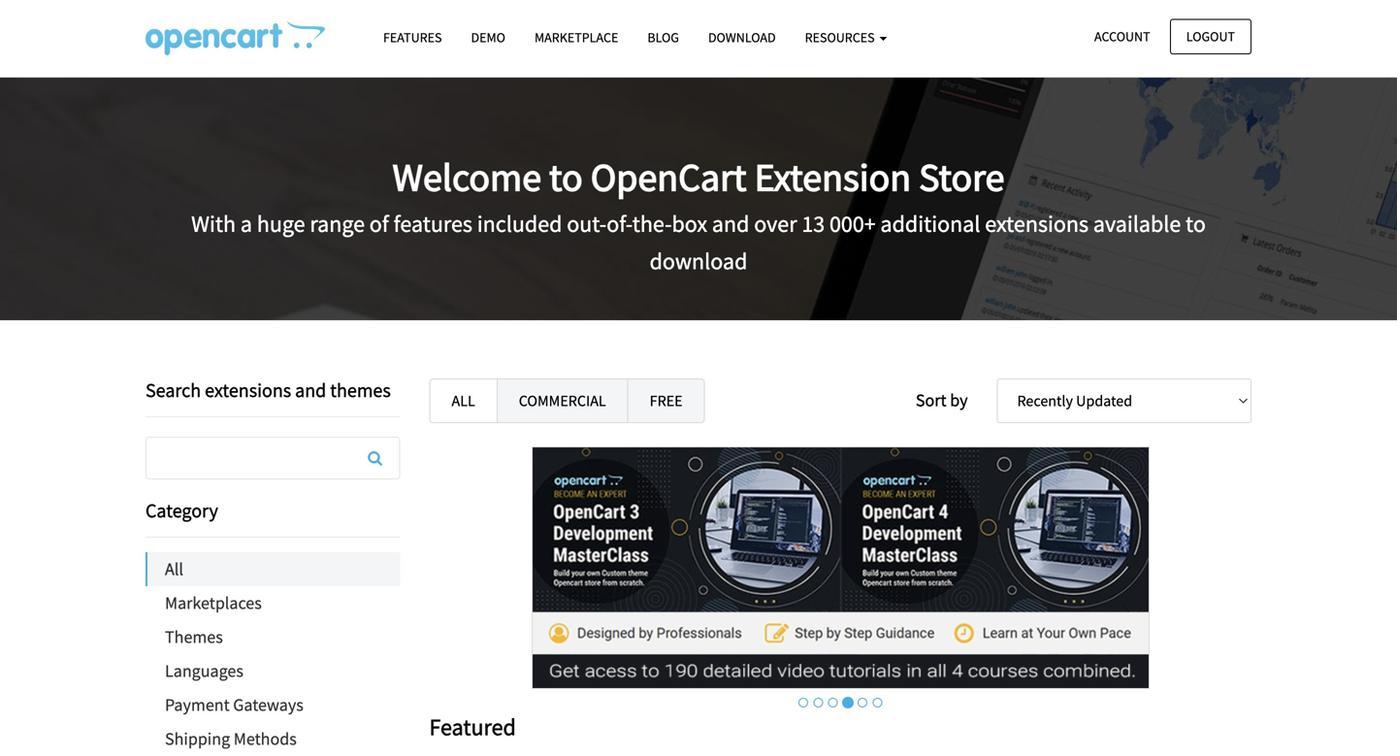 Task type: locate. For each thing, give the bounding box(es) containing it.
themes
[[165, 626, 223, 648]]

of
[[370, 209, 389, 239]]

1 vertical spatial extensions
[[205, 378, 291, 402]]

1 horizontal spatial to
[[1186, 209, 1206, 239]]

1 vertical spatial all link
[[148, 552, 400, 586]]

themes link
[[146, 620, 400, 654]]

0 vertical spatial to
[[549, 153, 583, 202]]

payment gateways
[[165, 694, 304, 716]]

the-
[[633, 209, 672, 239]]

0 horizontal spatial and
[[295, 378, 326, 402]]

logout link
[[1170, 19, 1252, 54]]

0 vertical spatial extensions
[[986, 209, 1089, 239]]

sort
[[916, 389, 947, 411]]

marketplace
[[535, 29, 619, 46]]

0 horizontal spatial all link
[[148, 552, 400, 586]]

000+
[[830, 209, 876, 239]]

and right box
[[712, 209, 750, 239]]

marketplaces
[[165, 592, 262, 614]]

shipping methods link
[[146, 722, 400, 756]]

extensions right search
[[205, 378, 291, 402]]

marketplace link
[[520, 20, 633, 54]]

commercial link
[[497, 379, 629, 423]]

extensions down store
[[986, 209, 1089, 239]]

and left "themes" at the left of page
[[295, 378, 326, 402]]

huge
[[257, 209, 305, 239]]

extensions inside welcome to opencart extension store with a huge range of features included out-of-the-box and over 13 000+ additional extensions available to download
[[986, 209, 1089, 239]]

resources link
[[791, 20, 902, 54]]

extensions
[[986, 209, 1089, 239], [205, 378, 291, 402]]

1 horizontal spatial and
[[712, 209, 750, 239]]

search
[[146, 378, 201, 402]]

to
[[549, 153, 583, 202], [1186, 209, 1206, 239]]

0 horizontal spatial all
[[165, 558, 183, 580]]

1 horizontal spatial extensions
[[986, 209, 1089, 239]]

0 vertical spatial and
[[712, 209, 750, 239]]

download
[[650, 247, 748, 276]]

demo link
[[457, 20, 520, 54]]

0 vertical spatial all link
[[430, 379, 498, 423]]

commercial
[[519, 391, 606, 411]]

a
[[241, 209, 252, 239]]

all for commercial
[[452, 391, 475, 411]]

shipping
[[165, 728, 230, 750]]

account link
[[1078, 19, 1167, 54]]

features
[[383, 29, 442, 46]]

and
[[712, 209, 750, 239], [295, 378, 326, 402]]

available
[[1094, 209, 1182, 239]]

search image
[[368, 450, 382, 466]]

all
[[452, 391, 475, 411], [165, 558, 183, 580]]

resources
[[805, 29, 878, 46]]

themes
[[330, 378, 391, 402]]

shipping methods
[[165, 728, 297, 750]]

category
[[146, 498, 218, 523]]

None text field
[[147, 438, 399, 479]]

0 vertical spatial all
[[452, 391, 475, 411]]

1 horizontal spatial all link
[[430, 379, 498, 423]]

languages link
[[146, 654, 400, 688]]

13
[[802, 209, 825, 239]]

all link for marketplaces
[[148, 552, 400, 586]]

1 horizontal spatial all
[[452, 391, 475, 411]]

1 vertical spatial all
[[165, 558, 183, 580]]

all link
[[430, 379, 498, 423], [148, 552, 400, 586]]

free
[[650, 391, 683, 411]]

search extensions and themes
[[146, 378, 391, 402]]

payment
[[165, 694, 230, 716]]

with
[[191, 209, 236, 239]]

to up out-
[[549, 153, 583, 202]]

to right available
[[1186, 209, 1206, 239]]

0 horizontal spatial to
[[549, 153, 583, 202]]

extension
[[755, 153, 912, 202]]



Task type: describe. For each thing, give the bounding box(es) containing it.
store
[[919, 153, 1005, 202]]

account
[[1095, 28, 1151, 45]]

and inside welcome to opencart extension store with a huge range of features included out-of-the-box and over 13 000+ additional extensions available to download
[[712, 209, 750, 239]]

included
[[477, 209, 562, 239]]

download link
[[694, 20, 791, 54]]

range
[[310, 209, 365, 239]]

blog
[[648, 29, 679, 46]]

box
[[672, 209, 708, 239]]

download
[[709, 29, 776, 46]]

over
[[754, 209, 797, 239]]

additional
[[881, 209, 981, 239]]

opencart
[[591, 153, 747, 202]]

sort by
[[916, 389, 968, 411]]

all link for commercial
[[430, 379, 498, 423]]

blog link
[[633, 20, 694, 54]]

gateways
[[233, 694, 304, 716]]

0 horizontal spatial extensions
[[205, 378, 291, 402]]

all for marketplaces
[[165, 558, 183, 580]]

featured
[[430, 713, 516, 742]]

methods
[[234, 728, 297, 750]]

features link
[[369, 20, 457, 54]]

logout
[[1187, 28, 1236, 45]]

out-
[[567, 209, 607, 239]]

1 vertical spatial and
[[295, 378, 326, 402]]

payment gateways link
[[146, 688, 400, 722]]

free link
[[628, 379, 705, 423]]

opencart development masterclass bundle image
[[532, 447, 1150, 689]]

1 vertical spatial to
[[1186, 209, 1206, 239]]

languages
[[165, 660, 244, 682]]

demo
[[471, 29, 506, 46]]

by
[[950, 389, 968, 411]]

marketplaces link
[[146, 586, 400, 620]]

opencart extensions image
[[146, 20, 325, 55]]

welcome
[[393, 153, 542, 202]]

features
[[394, 209, 473, 239]]

welcome to opencart extension store with a huge range of features included out-of-the-box and over 13 000+ additional extensions available to download
[[191, 153, 1206, 276]]

of-
[[607, 209, 633, 239]]



Task type: vqa. For each thing, say whether or not it's contained in the screenshot.
OpenCart - Demo 'image'
no



